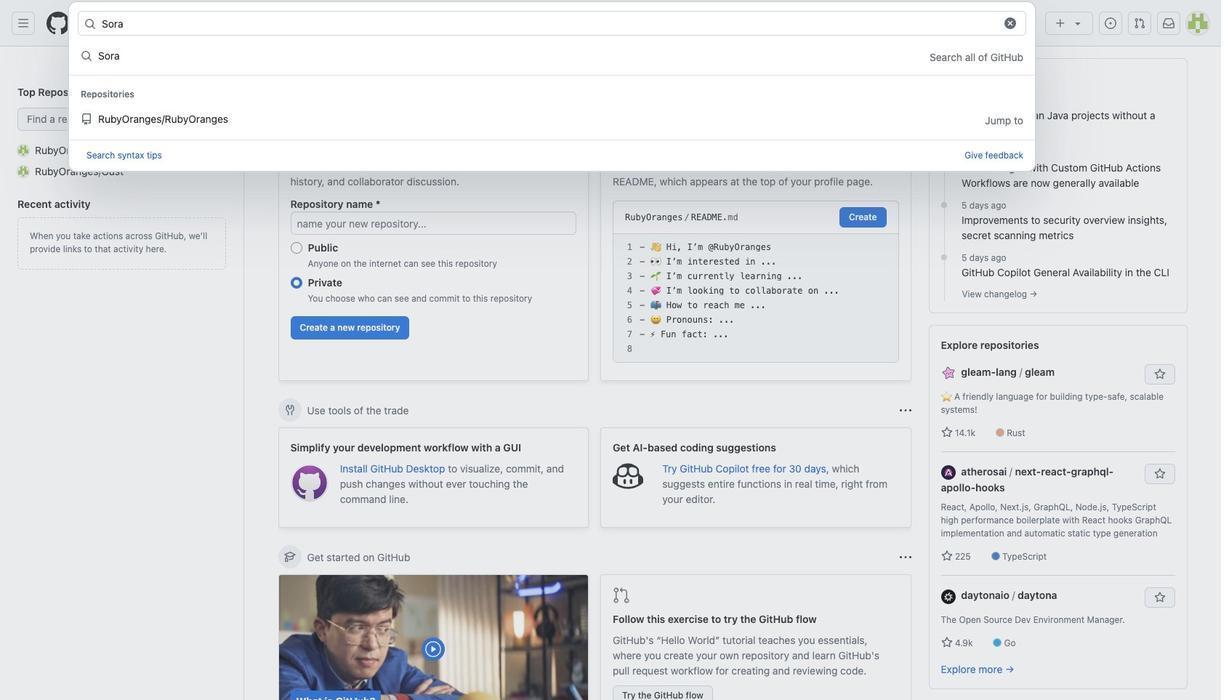 Task type: vqa. For each thing, say whether or not it's contained in the screenshot.
'Pull requests'
no



Task type: locate. For each thing, give the bounding box(es) containing it.
dot fill image
[[939, 147, 950, 158]]

none radio inside 'start a new repository' element
[[290, 242, 302, 254]]

1 star this repository image from the top
[[1154, 369, 1166, 380]]

notifications image
[[1163, 17, 1175, 29]]

introduce yourself with a profile readme element
[[601, 125, 911, 381]]

0 vertical spatial star this repository image
[[1154, 369, 1166, 380]]

star image
[[941, 427, 953, 438], [941, 551, 953, 562]]

why am i seeing this? image
[[900, 551, 911, 563]]

dot fill image
[[939, 199, 950, 211], [939, 252, 950, 263]]

star this repository image
[[1154, 369, 1166, 380], [1154, 468, 1166, 480]]

Find a repository… text field
[[17, 108, 226, 131]]

git pull request image
[[1134, 17, 1146, 29]]

explore repositories navigation
[[929, 325, 1188, 689]]

0 vertical spatial dot fill image
[[939, 199, 950, 211]]

play image
[[425, 641, 442, 658]]

get ai-based coding suggestions element
[[601, 427, 911, 528]]

None radio
[[290, 277, 302, 289]]

0 vertical spatial star image
[[941, 427, 953, 438]]

star image for @atherosai profile icon
[[941, 551, 953, 562]]

filter image
[[840, 65, 851, 77]]

try the github flow element
[[601, 574, 911, 700]]

what is github? image
[[279, 575, 588, 700]]

explore element
[[929, 58, 1188, 700]]

none submit inside introduce yourself with a profile readme element
[[840, 207, 887, 228]]

why am i seeing this? image
[[900, 405, 911, 416]]

2 star this repository image from the top
[[1154, 468, 1166, 480]]

2 star image from the top
[[941, 551, 953, 562]]

triangle down image
[[1072, 17, 1084, 29]]

star image
[[941, 637, 953, 649]]

None submit
[[840, 207, 887, 228]]

star image up the @daytonaio profile icon
[[941, 551, 953, 562]]

star image for @gleam-lang profile icon
[[941, 427, 953, 438]]

1 vertical spatial dot fill image
[[939, 252, 950, 263]]

1 vertical spatial star image
[[941, 551, 953, 562]]

1 dot fill image from the top
[[939, 199, 950, 211]]

command palette image
[[1010, 17, 1021, 29]]

mortar board image
[[284, 551, 296, 563]]

gust image
[[17, 165, 29, 177]]

None text field
[[102, 12, 995, 35]]

none radio inside 'start a new repository' element
[[290, 277, 302, 289]]

star this repository image for @atherosai profile icon
[[1154, 468, 1166, 480]]

star image up @atherosai profile icon
[[941, 427, 953, 438]]

@gleam-lang profile image
[[941, 366, 956, 380]]

star this repository image
[[1154, 592, 1166, 604]]

plus image
[[1055, 17, 1067, 29]]

github desktop image
[[290, 464, 328, 502]]

None radio
[[290, 242, 302, 254]]

1 star image from the top
[[941, 427, 953, 438]]

2 dot fill image from the top
[[939, 252, 950, 263]]

simplify your development workflow with a gui element
[[278, 427, 589, 528]]

1 vertical spatial star this repository image
[[1154, 468, 1166, 480]]

dialog
[[68, 1, 1036, 171]]



Task type: describe. For each thing, give the bounding box(es) containing it.
issue opened image
[[1105, 17, 1117, 29]]

@daytonaio profile image
[[941, 589, 956, 604]]

name your new repository... text field
[[290, 212, 577, 235]]

homepage image
[[47, 12, 70, 35]]

@atherosai profile image
[[941, 466, 956, 480]]

rubyoranges image
[[17, 144, 29, 156]]

git pull request image
[[613, 587, 630, 604]]

what is github? element
[[278, 574, 589, 700]]

suggestions list box
[[69, 39, 1035, 139]]

star this repository image for @gleam-lang profile icon
[[1154, 369, 1166, 380]]

start a new repository element
[[278, 125, 589, 381]]

tools image
[[284, 404, 296, 416]]

Top Repositories search field
[[17, 108, 226, 131]]



